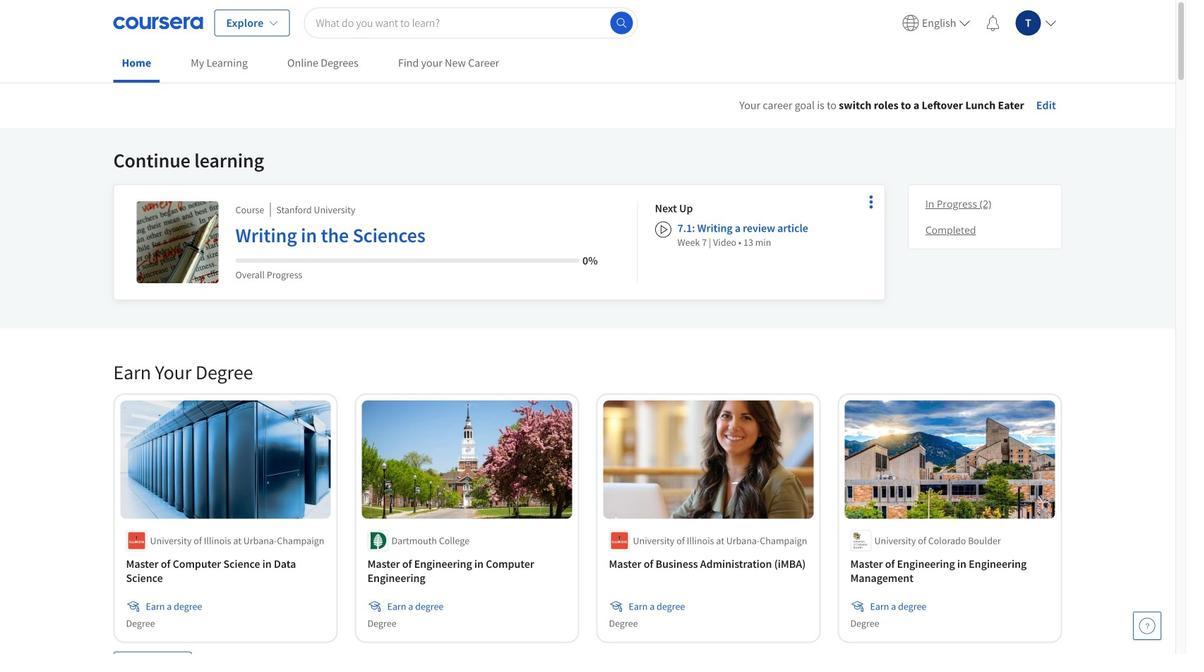 Task type: vqa. For each thing, say whether or not it's contained in the screenshot.
Help Center Icon
yes



Task type: describe. For each thing, give the bounding box(es) containing it.
coursera image
[[113, 12, 203, 34]]

What do you want to learn? text field
[[304, 7, 638, 39]]

help center image
[[1139, 617, 1156, 634]]

more option for writing in the sciences image
[[862, 192, 882, 212]]



Task type: locate. For each thing, give the bounding box(es) containing it.
None search field
[[304, 7, 638, 39]]

region
[[672, 117, 1131, 239]]

earn your degree collection element
[[105, 337, 1071, 654]]

writing in the sciences image
[[137, 201, 219, 283]]



